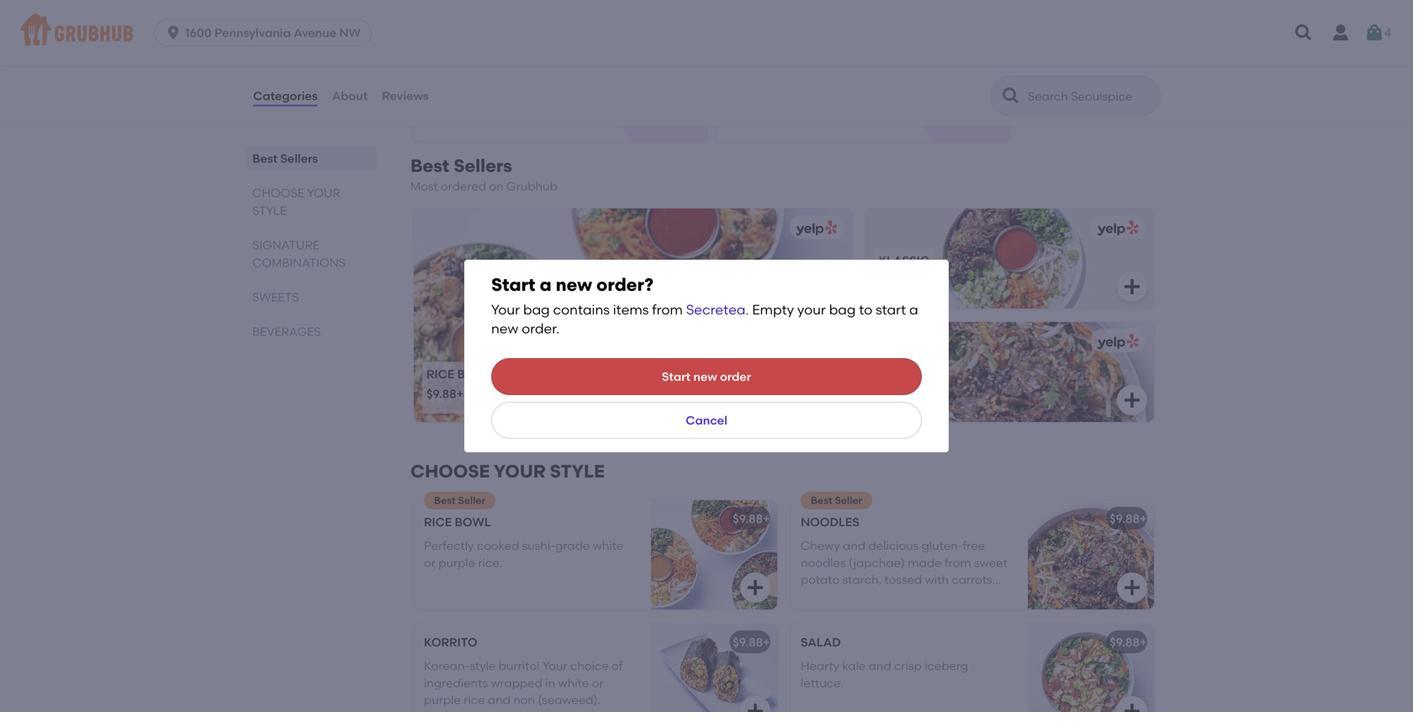 Task type: vqa. For each thing, say whether or not it's contained in the screenshot.
bottommost "Cocktail"
no



Task type: locate. For each thing, give the bounding box(es) containing it.
kale inside the hearty kale and crisp iceberg lettuce.
[[843, 660, 866, 674]]

noodles down "start"
[[879, 367, 938, 381]]

bag left to
[[830, 302, 856, 318]]

see details button
[[428, 105, 491, 135], [731, 105, 794, 135]]

2 valid from the left
[[762, 62, 790, 76]]

in inside chewy and delicious gluten-free noodles (japchae) made from sweet potato starch, tossed with carrots and kale in a delicious soy-garlic- sesame marinade.
[[853, 590, 863, 605]]

best seller
[[434, 495, 486, 507], [811, 495, 863, 507]]

more. right reviews
[[442, 79, 475, 93]]

1 see details from the left
[[428, 112, 491, 127]]

1 horizontal spatial choose
[[411, 461, 490, 483]]

in
[[853, 590, 863, 605], [546, 677, 556, 691]]

0 vertical spatial style
[[252, 204, 287, 218]]

more.
[[442, 79, 475, 93], [782, 79, 815, 93]]

bowl inside rice bowl $9.88 +
[[458, 367, 494, 381]]

a right "start"
[[910, 302, 919, 318]]

main navigation navigation
[[0, 0, 1414, 66]]

2 see details from the left
[[731, 112, 794, 127]]

chewy and delicious gluten-free noodles (japchae) made from sweet potato starch, tossed with carrots and kale in a delicious soy-garlic- sesame marinade.
[[801, 539, 1008, 622]]

tossed
[[885, 573, 923, 588]]

details for offer valid on first orders of $25 or more.
[[452, 112, 491, 127]]

1 vertical spatial rice
[[424, 515, 452, 530]]

2 details from the left
[[755, 112, 794, 127]]

white inside perfectly cooked sushi-grade white or purple rice.
[[593, 539, 624, 553]]

0 horizontal spatial start
[[492, 274, 536, 296]]

purple down ingredients
[[424, 694, 461, 708]]

best up most
[[411, 155, 450, 177]]

0 vertical spatial rice
[[427, 367, 455, 381]]

new left order
[[694, 370, 718, 384]]

$9.88
[[427, 387, 457, 401], [879, 387, 909, 401], [733, 512, 763, 526], [1110, 512, 1140, 526], [733, 636, 763, 650], [1110, 636, 1140, 650]]

0 horizontal spatial orders
[[531, 62, 567, 76]]

1 vertical spatial a
[[910, 302, 919, 318]]

2 best seller from the left
[[811, 495, 863, 507]]

best seller up 'chewy'
[[811, 495, 863, 507]]

promo image left search icon in the right top of the page
[[933, 54, 994, 116]]

your inside korean-style burrito!  your choice of ingredients wrapped in white or purple rice and nori (seaweed).
[[543, 660, 568, 674]]

iceberg
[[925, 660, 969, 674]]

2 horizontal spatial of
[[731, 79, 742, 93]]

start new order
[[662, 370, 752, 384]]

noodles for noodles
[[801, 515, 860, 530]]

2 more. from the left
[[782, 79, 815, 93]]

rice inside rice bowl $9.88 +
[[427, 367, 455, 381]]

or down perfectly
[[424, 556, 436, 571]]

see down reviews
[[428, 112, 449, 127]]

rice bowl image
[[651, 501, 778, 610]]

new left order.
[[492, 321, 519, 337]]

noodles $9.88 +
[[879, 367, 938, 401]]

see details down the $50 in the right top of the page
[[731, 112, 794, 127]]

0 vertical spatial noodles
[[879, 367, 938, 381]]

offer valid on first orders of $25 or more.
[[428, 62, 604, 93]]

1 see details button from the left
[[428, 105, 491, 135]]

white inside korean-style burrito!  your choice of ingredients wrapped in white or purple rice and nori (seaweed).
[[558, 677, 589, 691]]

on
[[489, 62, 504, 76], [792, 62, 807, 76], [489, 179, 504, 194]]

bag up order.
[[523, 302, 550, 318]]

0 vertical spatial start
[[492, 274, 536, 296]]

+ inside rice bowl $9.88 +
[[457, 387, 464, 401]]

best
[[252, 151, 278, 166], [411, 155, 450, 177], [434, 495, 456, 507], [811, 495, 833, 507]]

new inside "empty your bag to start a new order."
[[492, 321, 519, 337]]

0 vertical spatial purple
[[439, 556, 476, 571]]

of inside korean-style burrito!  your choice of ingredients wrapped in white or purple rice and nori (seaweed).
[[612, 660, 623, 674]]

kale up sesame
[[827, 590, 850, 605]]

1 more. from the left
[[442, 79, 475, 93]]

yelp image for rice bowl
[[793, 220, 838, 236]]

1 vertical spatial noodles
[[801, 515, 860, 530]]

white right the grade
[[593, 539, 624, 553]]

on inside offer valid on qualifying orders of $50 or more.
[[792, 62, 807, 76]]

0 horizontal spatial see details
[[428, 112, 491, 127]]

sellers up ordered
[[454, 155, 513, 177]]

see down the $50 in the right top of the page
[[731, 112, 752, 127]]

orders inside offer valid on qualifying orders of $50 or more.
[[869, 62, 905, 76]]

1 offer from the left
[[428, 62, 457, 76]]

or right the $50 in the right top of the page
[[768, 79, 779, 93]]

or inside korean-style burrito!  your choice of ingredients wrapped in white or purple rice and nori (seaweed).
[[592, 677, 604, 691]]

on for qualifying
[[792, 62, 807, 76]]

1 valid from the left
[[459, 62, 487, 76]]

1 horizontal spatial of
[[612, 660, 623, 674]]

0 horizontal spatial noodles
[[801, 515, 860, 530]]

1 horizontal spatial more.
[[782, 79, 815, 93]]

1 horizontal spatial see details
[[731, 112, 794, 127]]

secretea
[[687, 302, 746, 318]]

best down 'categories' 'button'
[[252, 151, 278, 166]]

in down starch, in the bottom right of the page
[[853, 590, 863, 605]]

1 promo image from the left
[[630, 54, 691, 116]]

your bag contains items from secretea .
[[492, 302, 749, 318]]

details down the $50 in the right top of the page
[[755, 112, 794, 127]]

1 vertical spatial in
[[546, 677, 556, 691]]

svg image inside 4 button
[[1365, 23, 1385, 43]]

0 horizontal spatial in
[[546, 677, 556, 691]]

start up order.
[[492, 274, 536, 296]]

ingredients
[[424, 677, 488, 691]]

gluten-
[[922, 539, 963, 553]]

0 horizontal spatial from
[[652, 302, 683, 318]]

2 see from the left
[[731, 112, 752, 127]]

start new order button
[[492, 359, 922, 396]]

2 bag from the left
[[830, 302, 856, 318]]

0 horizontal spatial of
[[570, 62, 581, 76]]

see details button down reviews
[[428, 105, 491, 135]]

of right choice
[[612, 660, 623, 674]]

1 horizontal spatial see details button
[[731, 105, 794, 135]]

promo image
[[630, 54, 691, 116], [933, 54, 994, 116]]

order.
[[522, 321, 560, 337]]

and down 'wrapped'
[[488, 694, 511, 708]]

seller up rice bowl
[[458, 495, 486, 507]]

0 horizontal spatial new
[[492, 321, 519, 337]]

1 horizontal spatial bag
[[830, 302, 856, 318]]

1 horizontal spatial noodles
[[879, 367, 938, 381]]

svg image
[[1294, 23, 1315, 43], [165, 24, 182, 41], [1123, 277, 1143, 297], [821, 390, 841, 411], [1123, 390, 1143, 411], [746, 702, 766, 713]]

2 promo image from the left
[[933, 54, 994, 116]]

1 horizontal spatial orders
[[869, 62, 905, 76]]

1 vertical spatial delicious
[[877, 590, 927, 605]]

burrito!
[[499, 660, 540, 674]]

style up the signature
[[252, 204, 287, 218]]

1 seller from the left
[[458, 495, 486, 507]]

choose your style up the signature
[[252, 186, 341, 218]]

sellers inside "best sellers most ordered on grubhub"
[[454, 155, 513, 177]]

on right ordered
[[489, 179, 504, 194]]

rice bowl $9.88 +
[[427, 367, 494, 401]]

more. down qualifying
[[782, 79, 815, 93]]

1 details from the left
[[452, 112, 491, 127]]

0 horizontal spatial promo image
[[630, 54, 691, 116]]

0 vertical spatial your
[[492, 302, 520, 318]]

1 horizontal spatial promo image
[[933, 54, 994, 116]]

of inside offer valid on first orders of $25 or more.
[[570, 62, 581, 76]]

0 horizontal spatial bag
[[523, 302, 550, 318]]

your left choice
[[543, 660, 568, 674]]

bag
[[523, 302, 550, 318], [830, 302, 856, 318]]

best seller up rice bowl
[[434, 495, 486, 507]]

1 vertical spatial white
[[558, 677, 589, 691]]

style
[[252, 204, 287, 218], [550, 461, 605, 483]]

1 horizontal spatial white
[[593, 539, 624, 553]]

yelp image inside klassic button
[[1095, 220, 1140, 236]]

delicious up (japchae)
[[869, 539, 919, 553]]

1600 pennsylvania avenue nw button
[[154, 19, 379, 46]]

0 vertical spatial bowl
[[458, 367, 494, 381]]

on inside offer valid on first orders of $25 or more.
[[489, 62, 504, 76]]

1 horizontal spatial valid
[[762, 62, 790, 76]]

valid inside offer valid on first orders of $25 or more.
[[459, 62, 487, 76]]

and left crisp
[[869, 660, 892, 674]]

0 vertical spatial from
[[652, 302, 683, 318]]

beverages
[[252, 325, 321, 339]]

2 horizontal spatial a
[[910, 302, 919, 318]]

starch,
[[843, 573, 882, 588]]

a
[[540, 274, 552, 296], [910, 302, 919, 318], [866, 590, 874, 605]]

hearty kale and crisp iceberg lettuce.
[[801, 660, 969, 691]]

from inside chewy and delicious gluten-free noodles (japchae) made from sweet potato starch, tossed with carrots and kale in a delicious soy-garlic- sesame marinade.
[[945, 556, 972, 571]]

choose down best sellers on the top of page
[[252, 186, 305, 200]]

1 horizontal spatial seller
[[835, 495, 863, 507]]

2 seller from the left
[[835, 495, 863, 507]]

start up cancel
[[662, 370, 691, 384]]

sellers
[[281, 151, 318, 166], [454, 155, 513, 177]]

style inside "choose your style"
[[252, 204, 287, 218]]

0 horizontal spatial sellers
[[281, 151, 318, 166]]

a down starch, in the bottom right of the page
[[866, 590, 874, 605]]

new up contains
[[556, 274, 592, 296]]

0 horizontal spatial details
[[452, 112, 491, 127]]

1 horizontal spatial sellers
[[454, 155, 513, 177]]

0 horizontal spatial white
[[558, 677, 589, 691]]

2 vertical spatial of
[[612, 660, 623, 674]]

yelp image for noodles
[[1095, 334, 1140, 350]]

your
[[307, 186, 341, 200], [494, 461, 546, 483]]

contains
[[553, 302, 610, 318]]

categories button
[[252, 66, 319, 126]]

promo image for offer valid on first orders of $25 or more.
[[630, 54, 691, 116]]

1 horizontal spatial offer
[[731, 62, 760, 76]]

rice bowl
[[424, 515, 491, 530]]

best sellers most ordered on grubhub
[[411, 155, 558, 194]]

0 horizontal spatial choose your style
[[252, 186, 341, 218]]

1 horizontal spatial new
[[556, 274, 592, 296]]

0 horizontal spatial offer
[[428, 62, 457, 76]]

see details down reviews
[[428, 112, 491, 127]]

1 horizontal spatial your
[[543, 660, 568, 674]]

1 vertical spatial your
[[543, 660, 568, 674]]

offer inside offer valid on qualifying orders of $50 or more.
[[731, 62, 760, 76]]

noodles image
[[1028, 501, 1155, 610]]

style up the grade
[[550, 461, 605, 483]]

1 vertical spatial start
[[662, 370, 691, 384]]

start for start a new order?
[[492, 274, 536, 296]]

choose
[[252, 186, 305, 200], [411, 461, 490, 483]]

2 vertical spatial a
[[866, 590, 874, 605]]

to
[[859, 302, 873, 318]]

promo image right $25
[[630, 54, 691, 116]]

valid up the $50 in the right top of the page
[[762, 62, 790, 76]]

details up "best sellers most ordered on grubhub"
[[452, 112, 491, 127]]

2 offer from the left
[[731, 62, 760, 76]]

in inside korean-style burrito!  your choice of ingredients wrapped in white or purple rice and nori (seaweed).
[[546, 677, 556, 691]]

sellers for best sellers most ordered on grubhub
[[454, 155, 513, 177]]

best seller for rice bowl
[[434, 495, 486, 507]]

with
[[925, 573, 949, 588]]

0 horizontal spatial see details button
[[428, 105, 491, 135]]

details
[[452, 112, 491, 127], [755, 112, 794, 127]]

svg image inside '1600 pennsylvania avenue nw' 'button'
[[165, 24, 182, 41]]

of for offer valid on qualifying orders of $50 or more.
[[731, 79, 742, 93]]

or down choice
[[592, 677, 604, 691]]

offer up the $50 in the right top of the page
[[731, 62, 760, 76]]

offer for offer valid on qualifying orders of $50 or more.
[[731, 62, 760, 76]]

1 vertical spatial purple
[[424, 694, 461, 708]]

offer
[[428, 62, 457, 76], [731, 62, 760, 76]]

valid left the first
[[459, 62, 487, 76]]

or right about
[[428, 79, 439, 93]]

1 see from the left
[[428, 112, 449, 127]]

on left qualifying
[[792, 62, 807, 76]]

seller up 'chewy'
[[835, 495, 863, 507]]

$25
[[584, 62, 604, 76]]

start
[[492, 274, 536, 296], [662, 370, 691, 384]]

in up (seaweed).
[[546, 677, 556, 691]]

2 vertical spatial new
[[694, 370, 718, 384]]

0 horizontal spatial more.
[[442, 79, 475, 93]]

reviews
[[382, 89, 429, 103]]

your inside "choose your style"
[[307, 186, 341, 200]]

0 vertical spatial kale
[[827, 590, 850, 605]]

a up order.
[[540, 274, 552, 296]]

orders for qualifying
[[869, 62, 905, 76]]

0 vertical spatial choose your style
[[252, 186, 341, 218]]

2 horizontal spatial new
[[694, 370, 718, 384]]

hearty
[[801, 660, 840, 674]]

delicious
[[869, 539, 919, 553], [877, 590, 927, 605]]

1 vertical spatial new
[[492, 321, 519, 337]]

empty your bag to start a new order.
[[492, 302, 919, 337]]

4
[[1385, 26, 1392, 40]]

offer for offer valid on first orders of $25 or more.
[[428, 62, 457, 76]]

0 vertical spatial a
[[540, 274, 552, 296]]

1 horizontal spatial choose your style
[[411, 461, 605, 483]]

more. for qualifying
[[782, 79, 815, 93]]

your down best sellers on the top of page
[[307, 186, 341, 200]]

nw
[[339, 26, 361, 40]]

white up (seaweed).
[[558, 677, 589, 691]]

1 vertical spatial bowl
[[455, 515, 491, 530]]

sellers down 'categories' 'button'
[[281, 151, 318, 166]]

noodles
[[801, 556, 846, 571]]

rice for rice bowl $9.88 +
[[427, 367, 455, 381]]

order?
[[597, 274, 654, 296]]

from up carrots
[[945, 556, 972, 571]]

empty
[[753, 302, 795, 318]]

purple
[[439, 556, 476, 571], [424, 694, 461, 708]]

0 horizontal spatial choose
[[252, 186, 305, 200]]

1 vertical spatial of
[[731, 79, 742, 93]]

2 orders from the left
[[869, 62, 905, 76]]

0 vertical spatial of
[[570, 62, 581, 76]]

see details button down the $50 in the right top of the page
[[731, 105, 794, 135]]

1 horizontal spatial a
[[866, 590, 874, 605]]

orders right qualifying
[[869, 62, 905, 76]]

see details button for offer valid on first orders of $25 or more.
[[428, 105, 491, 135]]

see details
[[428, 112, 491, 127], [731, 112, 794, 127]]

2 see details button from the left
[[731, 105, 794, 135]]

and up (japchae)
[[843, 539, 866, 553]]

orders for first
[[531, 62, 567, 76]]

0 vertical spatial white
[[593, 539, 624, 553]]

see details for offer valid on qualifying orders of $50 or more.
[[731, 112, 794, 127]]

valid inside offer valid on qualifying orders of $50 or more.
[[762, 62, 790, 76]]

details for offer valid on qualifying orders of $50 or more.
[[755, 112, 794, 127]]

delicious down 'tossed'
[[877, 590, 927, 605]]

1 horizontal spatial your
[[494, 461, 546, 483]]

korrito
[[424, 636, 478, 650]]

bowl for rice bowl
[[455, 515, 491, 530]]

0 horizontal spatial style
[[252, 204, 287, 218]]

noodles
[[879, 367, 938, 381], [801, 515, 860, 530]]

your up sushi-
[[494, 461, 546, 483]]

1 horizontal spatial see
[[731, 112, 752, 127]]

1 vertical spatial kale
[[843, 660, 866, 674]]

or
[[428, 79, 439, 93], [768, 79, 779, 93], [424, 556, 436, 571], [592, 677, 604, 691]]

0 vertical spatial your
[[307, 186, 341, 200]]

1 horizontal spatial details
[[755, 112, 794, 127]]

yelp image
[[793, 220, 838, 236], [1095, 220, 1140, 236], [1095, 334, 1140, 350]]

0 vertical spatial in
[[853, 590, 863, 605]]

of left $25
[[570, 62, 581, 76]]

.
[[746, 302, 749, 318]]

best inside "best sellers most ordered on grubhub"
[[411, 155, 450, 177]]

choose your style up rice bowl
[[411, 461, 605, 483]]

orders right the first
[[531, 62, 567, 76]]

1 best seller from the left
[[434, 495, 486, 507]]

svg image
[[1365, 23, 1385, 43], [746, 578, 766, 598], [1123, 578, 1143, 598], [1123, 702, 1143, 713]]

your down start a new order?
[[492, 302, 520, 318]]

of left the $50 in the right top of the page
[[731, 79, 742, 93]]

choose up rice bowl
[[411, 461, 490, 483]]

0 vertical spatial delicious
[[869, 539, 919, 553]]

on left the first
[[489, 62, 504, 76]]

offer inside offer valid on first orders of $25 or more.
[[428, 62, 457, 76]]

your
[[492, 302, 520, 318], [543, 660, 568, 674]]

0 horizontal spatial valid
[[459, 62, 487, 76]]

0 horizontal spatial your
[[307, 186, 341, 200]]

orders inside offer valid on first orders of $25 or more.
[[531, 62, 567, 76]]

valid for qualifying
[[762, 62, 790, 76]]

1 horizontal spatial from
[[945, 556, 972, 571]]

from right items
[[652, 302, 683, 318]]

garlic-
[[954, 590, 991, 605]]

0 horizontal spatial see
[[428, 112, 449, 127]]

seller
[[458, 495, 486, 507], [835, 495, 863, 507]]

1 horizontal spatial start
[[662, 370, 691, 384]]

see for offer valid on first orders of $25 or more.
[[428, 112, 449, 127]]

offer up reviews
[[428, 62, 457, 76]]

more. inside offer valid on first orders of $25 or more.
[[442, 79, 475, 93]]

new
[[556, 274, 592, 296], [492, 321, 519, 337], [694, 370, 718, 384]]

noodles up 'chewy'
[[801, 515, 860, 530]]

from
[[652, 302, 683, 318], [945, 556, 972, 571]]

salad image
[[1028, 624, 1155, 713]]

of
[[570, 62, 581, 76], [731, 79, 742, 93], [612, 660, 623, 674]]

1 horizontal spatial style
[[550, 461, 605, 483]]

purple down perfectly
[[439, 556, 476, 571]]

0 horizontal spatial best seller
[[434, 495, 486, 507]]

0 horizontal spatial seller
[[458, 495, 486, 507]]

start inside button
[[662, 370, 691, 384]]

of inside offer valid on qualifying orders of $50 or more.
[[731, 79, 742, 93]]

1 bag from the left
[[523, 302, 550, 318]]

about button
[[331, 66, 369, 126]]

1 vertical spatial from
[[945, 556, 972, 571]]

signature combinations
[[252, 238, 346, 270]]

1 horizontal spatial best seller
[[811, 495, 863, 507]]

1 horizontal spatial in
[[853, 590, 863, 605]]

1 orders from the left
[[531, 62, 567, 76]]

kale right hearty
[[843, 660, 866, 674]]

more. inside offer valid on qualifying orders of $50 or more.
[[782, 79, 815, 93]]



Task type: describe. For each thing, give the bounding box(es) containing it.
marinade.
[[848, 608, 907, 622]]

carrots
[[952, 573, 993, 588]]

salad
[[801, 636, 841, 650]]

style
[[470, 660, 496, 674]]

see details for offer valid on first orders of $25 or more.
[[428, 112, 491, 127]]

on for first
[[489, 62, 504, 76]]

of for korean-style burrito!  your choice of ingredients wrapped in white or purple rice and nori (seaweed).
[[612, 660, 623, 674]]

or inside perfectly cooked sushi-grade white or purple rice.
[[424, 556, 436, 571]]

klassic
[[879, 254, 930, 268]]

choice
[[571, 660, 609, 674]]

korean-style burrito!  your choice of ingredients wrapped in white or purple rice and nori (seaweed).
[[424, 660, 623, 708]]

categories
[[253, 89, 318, 103]]

first
[[507, 62, 528, 76]]

offer valid on qualifying orders of $50 or more.
[[731, 62, 905, 93]]

perfectly
[[424, 539, 474, 553]]

+ inside noodles $9.88 +
[[909, 387, 916, 401]]

seller for rice bowl
[[458, 495, 486, 507]]

kale inside chewy and delicious gluten-free noodles (japchae) made from sweet potato starch, tossed with carrots and kale in a delicious soy-garlic- sesame marinade.
[[827, 590, 850, 605]]

your
[[798, 302, 826, 318]]

ordered
[[441, 179, 487, 194]]

0 vertical spatial new
[[556, 274, 592, 296]]

signature
[[252, 238, 320, 252]]

bowl for rice bowl $9.88 +
[[458, 367, 494, 381]]

reviews button
[[381, 66, 430, 126]]

promo image for offer valid on qualifying orders of $50 or more.
[[933, 54, 994, 116]]

1 vertical spatial choose your style
[[411, 461, 605, 483]]

see for offer valid on qualifying orders of $50 or more.
[[731, 112, 752, 127]]

rice
[[464, 694, 485, 708]]

perfectly cooked sushi-grade white or purple rice.
[[424, 539, 624, 571]]

soy-
[[930, 590, 954, 605]]

rice.
[[478, 556, 503, 571]]

qualifying
[[810, 62, 866, 76]]

and inside the hearty kale and crisp iceberg lettuce.
[[869, 660, 892, 674]]

(seaweed).
[[538, 694, 601, 708]]

sushi-
[[522, 539, 556, 553]]

wrapped
[[491, 677, 543, 691]]

1600
[[185, 26, 212, 40]]

1 vertical spatial style
[[550, 461, 605, 483]]

1 vertical spatial your
[[494, 461, 546, 483]]

1600 pennsylvania avenue nw
[[185, 26, 361, 40]]

see details button for offer valid on qualifying orders of $50 or more.
[[731, 105, 794, 135]]

free
[[963, 539, 986, 553]]

crisp
[[895, 660, 922, 674]]

more. for first
[[442, 79, 475, 93]]

pennsylvania
[[215, 26, 291, 40]]

sweets
[[252, 290, 299, 305]]

sweet
[[975, 556, 1008, 571]]

$9.88 inside rice bowl $9.88 +
[[427, 387, 457, 401]]

start a new order?
[[492, 274, 654, 296]]

new inside button
[[694, 370, 718, 384]]

about
[[332, 89, 368, 103]]

made
[[908, 556, 942, 571]]

korean-
[[424, 660, 470, 674]]

or inside offer valid on first orders of $25 or more.
[[428, 79, 439, 93]]

a inside "empty your bag to start a new order."
[[910, 302, 919, 318]]

and inside korean-style burrito!  your choice of ingredients wrapped in white or purple rice and nori (seaweed).
[[488, 694, 511, 708]]

valid for first
[[459, 62, 487, 76]]

start for start new order
[[662, 370, 691, 384]]

0 horizontal spatial a
[[540, 274, 552, 296]]

$9.88 inside noodles $9.88 +
[[879, 387, 909, 401]]

cooked
[[477, 539, 520, 553]]

on inside "best sellers most ordered on grubhub"
[[489, 179, 504, 194]]

bag inside "empty your bag to start a new order."
[[830, 302, 856, 318]]

nori
[[514, 694, 535, 708]]

best sellers
[[252, 151, 318, 166]]

korrito image
[[651, 624, 778, 713]]

$50
[[745, 79, 765, 93]]

1 vertical spatial choose
[[411, 461, 490, 483]]

best seller for noodles
[[811, 495, 863, 507]]

of for offer valid on first orders of $25 or more.
[[570, 62, 581, 76]]

chewy
[[801, 539, 841, 553]]

combinations
[[252, 256, 346, 270]]

0 horizontal spatial your
[[492, 302, 520, 318]]

lettuce.
[[801, 677, 844, 691]]

noodles for noodles $9.88 +
[[879, 367, 938, 381]]

avenue
[[294, 26, 337, 40]]

rice for rice bowl
[[424, 515, 452, 530]]

potato
[[801, 573, 840, 588]]

or inside offer valid on qualifying orders of $50 or more.
[[768, 79, 779, 93]]

a inside chewy and delicious gluten-free noodles (japchae) made from sweet potato starch, tossed with carrots and kale in a delicious soy-garlic- sesame marinade.
[[866, 590, 874, 605]]

cancel button
[[492, 402, 922, 439]]

order
[[720, 370, 752, 384]]

sesame
[[801, 608, 846, 622]]

Search Seoulspice search field
[[1027, 88, 1156, 104]]

seller for noodles
[[835, 495, 863, 507]]

sellers for best sellers
[[281, 151, 318, 166]]

grade
[[556, 539, 590, 553]]

items
[[613, 302, 649, 318]]

purple inside korean-style burrito!  your choice of ingredients wrapped in white or purple rice and nori (seaweed).
[[424, 694, 461, 708]]

grubhub
[[507, 179, 558, 194]]

cancel
[[686, 414, 728, 428]]

0 vertical spatial choose
[[252, 186, 305, 200]]

(japchae)
[[849, 556, 906, 571]]

klassic button
[[867, 209, 1155, 309]]

and down potato at the bottom right
[[801, 590, 824, 605]]

best up 'chewy'
[[811, 495, 833, 507]]

purple inside perfectly cooked sushi-grade white or purple rice.
[[439, 556, 476, 571]]

4 button
[[1365, 18, 1392, 48]]

search icon image
[[1002, 86, 1022, 106]]

start
[[876, 302, 907, 318]]

best up rice bowl
[[434, 495, 456, 507]]

most
[[411, 179, 438, 194]]



